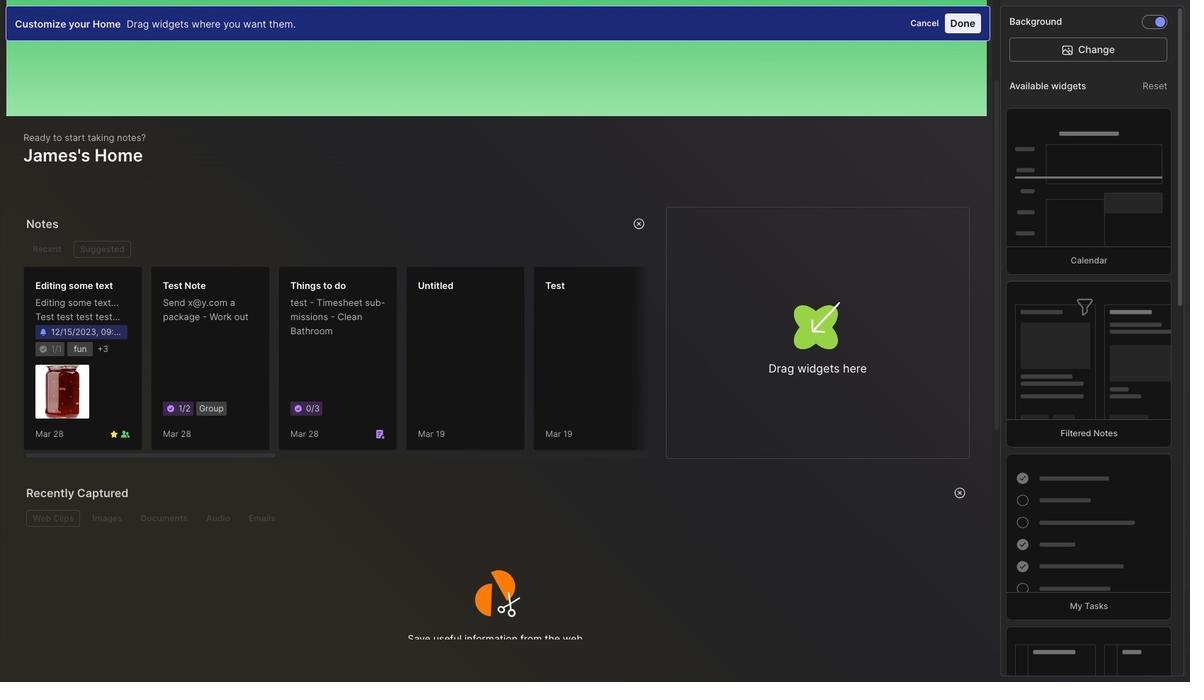 Task type: locate. For each thing, give the bounding box(es) containing it.
background image
[[1156, 17, 1166, 27]]



Task type: vqa. For each thing, say whether or not it's contained in the screenshot.
0/1
no



